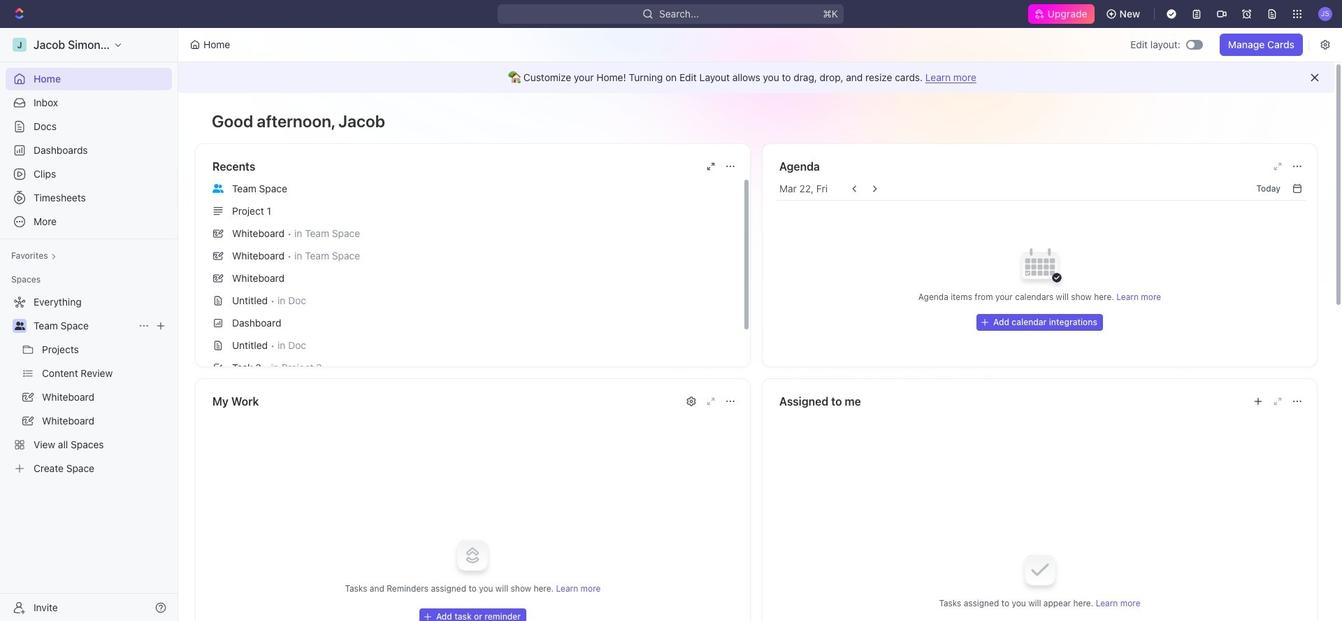 Task type: describe. For each thing, give the bounding box(es) containing it.
sidebar navigation
[[0, 28, 181, 621]]

tree inside the sidebar "navigation"
[[6, 291, 172, 480]]

user group image inside tree
[[14, 322, 25, 330]]



Task type: locate. For each thing, give the bounding box(es) containing it.
alert
[[178, 62, 1335, 93]]

jacob simon's workspace, , element
[[13, 38, 27, 52]]

0 vertical spatial user group image
[[213, 184, 224, 193]]

1 vertical spatial user group image
[[14, 322, 25, 330]]

tree
[[6, 291, 172, 480]]

0 horizontal spatial user group image
[[14, 322, 25, 330]]

user group image
[[213, 184, 224, 193], [14, 322, 25, 330]]

1 horizontal spatial user group image
[[213, 184, 224, 193]]



Task type: vqa. For each thing, say whether or not it's contained in the screenshot.
tab list
no



